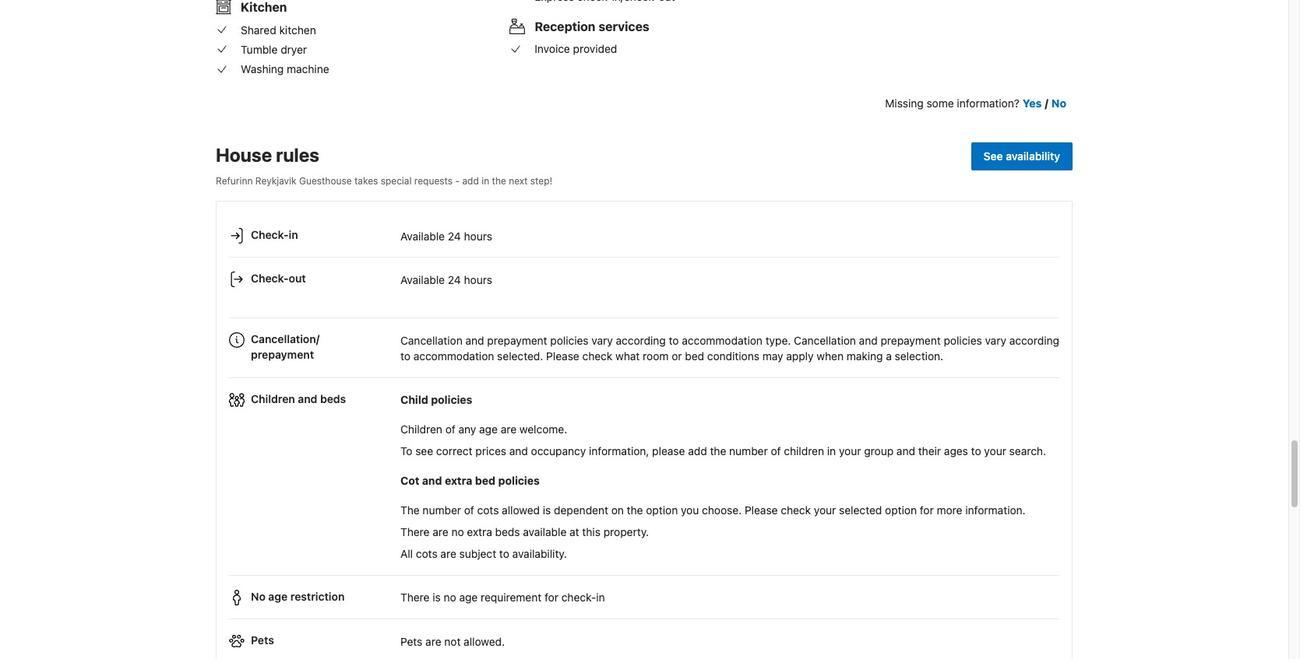 Task type: vqa. For each thing, say whether or not it's contained in the screenshot.
&
no



Task type: locate. For each thing, give the bounding box(es) containing it.
vary
[[592, 334, 613, 347], [985, 334, 1007, 347]]

pets down no age restriction
[[251, 634, 274, 647]]

0 vertical spatial 24
[[448, 229, 461, 243]]

to
[[669, 334, 679, 347], [400, 349, 411, 363], [971, 445, 981, 458], [499, 548, 509, 561]]

there down all
[[400, 592, 430, 605]]

1 vertical spatial add
[[688, 445, 707, 458]]

please right choose.
[[745, 504, 778, 518]]

and down the cancellation/ prepayment
[[298, 392, 317, 406]]

check- down check-in
[[251, 272, 289, 285]]

0 vertical spatial accommodation
[[682, 334, 763, 347]]

pets for pets
[[251, 634, 274, 647]]

1 vertical spatial children
[[400, 423, 442, 436]]

1 horizontal spatial according
[[1009, 334, 1059, 347]]

to up or
[[669, 334, 679, 347]]

1 vertical spatial check-
[[251, 272, 289, 285]]

of left children
[[771, 445, 781, 458]]

1 horizontal spatial cots
[[477, 504, 499, 518]]

are left "subject"
[[440, 548, 456, 561]]

0 vertical spatial check
[[582, 349, 613, 363]]

for left more
[[920, 504, 934, 518]]

kitchen
[[241, 0, 287, 14]]

selected.
[[497, 349, 543, 363]]

prepayment up selected. at the bottom left of the page
[[487, 334, 547, 347]]

are up all cots are subject to availability. at the left of page
[[433, 526, 448, 539]]

check- up check-out
[[251, 228, 289, 242]]

0 vertical spatial of
[[445, 423, 456, 436]]

of left the any on the left bottom of page
[[445, 423, 456, 436]]

1 vertical spatial hours
[[464, 273, 492, 286]]

of
[[445, 423, 456, 436], [771, 445, 781, 458], [464, 504, 474, 518]]

24
[[448, 229, 461, 243], [448, 273, 461, 286]]

2 available from the top
[[400, 273, 445, 286]]

are left not
[[425, 635, 441, 649]]

cots right all
[[416, 548, 438, 561]]

cancellation up the child policies
[[400, 334, 463, 347]]

1 horizontal spatial your
[[839, 445, 861, 458]]

0 horizontal spatial option
[[646, 504, 678, 518]]

pets left not
[[400, 635, 423, 649]]

number left children
[[729, 445, 768, 458]]

children down the cancellation/ prepayment
[[251, 392, 295, 406]]

2 horizontal spatial the
[[710, 445, 726, 458]]

add right -
[[462, 175, 479, 187]]

1 option from the left
[[646, 504, 678, 518]]

no left restriction
[[251, 590, 266, 604]]

1 vertical spatial cots
[[416, 548, 438, 561]]

extra down correct
[[445, 475, 472, 488]]

1 available 24 hours from the top
[[400, 229, 492, 243]]

cots
[[477, 504, 499, 518], [416, 548, 438, 561]]

bed
[[685, 349, 704, 363], [475, 475, 496, 488]]

of down cot and extra bed policies
[[464, 504, 474, 518]]

1 vertical spatial available
[[400, 273, 445, 286]]

the for in
[[492, 175, 506, 187]]

is up available in the left of the page
[[543, 504, 551, 518]]

check inside cancellation and prepayment policies vary according to accommodation type. cancellation and prepayment policies vary according to accommodation selected. please check what room or bed conditions may apply when making a selection.
[[582, 349, 613, 363]]

washing machine
[[241, 62, 329, 76]]

more
[[937, 504, 963, 518]]

2 cancellation from the left
[[794, 334, 856, 347]]

is up the pets are not allowed.
[[433, 592, 441, 605]]

age left restriction
[[268, 590, 288, 604]]

0 vertical spatial for
[[920, 504, 934, 518]]

bed down prices
[[475, 475, 496, 488]]

1 horizontal spatial beds
[[495, 526, 520, 539]]

1 cancellation from the left
[[400, 334, 463, 347]]

1 vary from the left
[[592, 334, 613, 347]]

for left check-
[[545, 592, 559, 605]]

apply
[[786, 349, 814, 363]]

for
[[920, 504, 934, 518], [545, 592, 559, 605]]

add
[[462, 175, 479, 187], [688, 445, 707, 458]]

1 vertical spatial please
[[745, 504, 778, 518]]

no
[[1052, 97, 1067, 110], [251, 590, 266, 604]]

check left the what
[[582, 349, 613, 363]]

according
[[616, 334, 666, 347], [1009, 334, 1059, 347]]

1 vertical spatial no
[[444, 592, 456, 605]]

accommodation up the conditions
[[682, 334, 763, 347]]

accommodation
[[682, 334, 763, 347], [413, 349, 494, 363]]

no up not
[[444, 592, 456, 605]]

there are no extra beds available at this property.
[[400, 526, 649, 539]]

please right selected. at the bottom left of the page
[[546, 349, 579, 363]]

when
[[817, 349, 844, 363]]

check-in
[[251, 228, 298, 242]]

to right the ages at the right of page
[[971, 445, 981, 458]]

0 horizontal spatial your
[[814, 504, 836, 518]]

0 horizontal spatial beds
[[320, 392, 346, 406]]

any
[[459, 423, 476, 436]]

0 vertical spatial children
[[251, 392, 295, 406]]

choose.
[[702, 504, 742, 518]]

available 24 hours
[[400, 229, 492, 243], [400, 273, 492, 286]]

age left requirement
[[459, 592, 478, 605]]

in
[[482, 175, 489, 187], [289, 228, 298, 242], [827, 445, 836, 458], [596, 592, 605, 605]]

or
[[672, 349, 682, 363]]

1 horizontal spatial option
[[885, 504, 917, 518]]

there down the
[[400, 526, 430, 539]]

available for in
[[400, 229, 445, 243]]

1 vertical spatial for
[[545, 592, 559, 605]]

the number of cots allowed is dependent on the option you choose. please check your selected option for more information.
[[400, 504, 1026, 518]]

1 vertical spatial 24
[[448, 273, 461, 286]]

and right prices
[[509, 445, 528, 458]]

the left next
[[492, 175, 506, 187]]

1 check- from the top
[[251, 228, 289, 242]]

available
[[400, 229, 445, 243], [400, 273, 445, 286]]

yes
[[1023, 97, 1042, 110]]

1 horizontal spatial of
[[464, 504, 474, 518]]

provided
[[573, 42, 617, 56]]

0 horizontal spatial add
[[462, 175, 479, 187]]

and
[[465, 334, 484, 347], [859, 334, 878, 347], [298, 392, 317, 406], [509, 445, 528, 458], [897, 445, 915, 458], [422, 475, 442, 488]]

pets are not allowed.
[[400, 635, 505, 649]]

this
[[582, 526, 601, 539]]

1 horizontal spatial cancellation
[[794, 334, 856, 347]]

your left group
[[839, 445, 861, 458]]

0 vertical spatial available
[[400, 229, 445, 243]]

prepayment down cancellation/
[[251, 348, 314, 361]]

1 vertical spatial the
[[710, 445, 726, 458]]

cancellation/
[[251, 333, 320, 346]]

your for option
[[814, 504, 836, 518]]

room
[[643, 349, 669, 363]]

0 vertical spatial available 24 hours
[[400, 229, 492, 243]]

0 horizontal spatial check
[[582, 349, 613, 363]]

1 vertical spatial check
[[781, 504, 811, 518]]

a
[[886, 349, 892, 363]]

the right the please
[[710, 445, 726, 458]]

pets for pets are not allowed.
[[400, 635, 423, 649]]

-
[[455, 175, 460, 187]]

age
[[479, 423, 498, 436], [268, 590, 288, 604], [459, 592, 478, 605]]

2 horizontal spatial age
[[479, 423, 498, 436]]

no age restriction
[[251, 590, 345, 604]]

your left "selected"
[[814, 504, 836, 518]]

add right the please
[[688, 445, 707, 458]]

1 24 from the top
[[448, 229, 461, 243]]

0 vertical spatial beds
[[320, 392, 346, 406]]

1 horizontal spatial no
[[1052, 97, 1067, 110]]

0 horizontal spatial please
[[546, 349, 579, 363]]

0 horizontal spatial prepayment
[[251, 348, 314, 361]]

hours for check-in
[[464, 229, 492, 243]]

may
[[763, 349, 783, 363]]

0 horizontal spatial cancellation
[[400, 334, 463, 347]]

extra
[[445, 475, 472, 488], [467, 526, 492, 539]]

0 horizontal spatial children
[[251, 392, 295, 406]]

1 horizontal spatial vary
[[985, 334, 1007, 347]]

1 horizontal spatial age
[[459, 592, 478, 605]]

there for there are no extra beds available at this property.
[[400, 526, 430, 539]]

0 vertical spatial number
[[729, 445, 768, 458]]

no right "/" on the right
[[1052, 97, 1067, 110]]

cots left allowed
[[477, 504, 499, 518]]

your
[[839, 445, 861, 458], [984, 445, 1006, 458], [814, 504, 836, 518]]

bed right or
[[685, 349, 704, 363]]

see availability button
[[971, 143, 1073, 171]]

0 horizontal spatial is
[[433, 592, 441, 605]]

1 vertical spatial is
[[433, 592, 441, 605]]

0 vertical spatial check-
[[251, 228, 289, 242]]

no
[[451, 526, 464, 539], [444, 592, 456, 605]]

cancellation up 'when' at right bottom
[[794, 334, 856, 347]]

age right the any on the left bottom of page
[[479, 423, 498, 436]]

children
[[251, 392, 295, 406], [400, 423, 442, 436]]

1 horizontal spatial is
[[543, 504, 551, 518]]

accommodation up the child policies
[[413, 349, 494, 363]]

0 vertical spatial the
[[492, 175, 506, 187]]

0 vertical spatial cots
[[477, 504, 499, 518]]

property.
[[604, 526, 649, 539]]

all
[[400, 548, 413, 561]]

see availability
[[984, 150, 1060, 163]]

prepayment up "selection."
[[881, 334, 941, 347]]

option left you
[[646, 504, 678, 518]]

1 there from the top
[[400, 526, 430, 539]]

option right "selected"
[[885, 504, 917, 518]]

1 available from the top
[[400, 229, 445, 243]]

0 vertical spatial is
[[543, 504, 551, 518]]

0 horizontal spatial the
[[492, 175, 506, 187]]

no for is
[[444, 592, 456, 605]]

dryer
[[281, 43, 307, 56]]

no for are
[[451, 526, 464, 539]]

check down children
[[781, 504, 811, 518]]

2 hours from the top
[[464, 273, 492, 286]]

2 vary from the left
[[985, 334, 1007, 347]]

cot and extra bed policies
[[400, 475, 540, 488]]

requirement
[[481, 592, 542, 605]]

2 24 from the top
[[448, 273, 461, 286]]

1 horizontal spatial prepayment
[[487, 334, 547, 347]]

reception services
[[535, 20, 649, 34]]

0 vertical spatial bed
[[685, 349, 704, 363]]

0 horizontal spatial number
[[423, 504, 461, 518]]

1 vertical spatial available 24 hours
[[400, 273, 492, 286]]

0 vertical spatial please
[[546, 349, 579, 363]]

tumble
[[241, 43, 278, 56]]

check-out
[[251, 272, 306, 285]]

requests
[[414, 175, 453, 187]]

0 horizontal spatial pets
[[251, 634, 274, 647]]

extra up "subject"
[[467, 526, 492, 539]]

hours
[[464, 229, 492, 243], [464, 273, 492, 286]]

1 horizontal spatial pets
[[400, 635, 423, 649]]

1 hours from the top
[[464, 229, 492, 243]]

subject
[[459, 548, 496, 561]]

policies
[[550, 334, 589, 347], [944, 334, 982, 347], [431, 394, 472, 407], [498, 475, 540, 488]]

2 horizontal spatial of
[[771, 445, 781, 458]]

number right the
[[423, 504, 461, 518]]

2 available 24 hours from the top
[[400, 273, 492, 286]]

to up child
[[400, 349, 411, 363]]

0 horizontal spatial according
[[616, 334, 666, 347]]

are
[[501, 423, 517, 436], [433, 526, 448, 539], [440, 548, 456, 561], [425, 635, 441, 649]]

2 check- from the top
[[251, 272, 289, 285]]

2 vertical spatial the
[[627, 504, 643, 518]]

their
[[918, 445, 941, 458]]

children
[[784, 445, 824, 458]]

0 horizontal spatial no
[[251, 590, 266, 604]]

1 horizontal spatial children
[[400, 423, 442, 436]]

in up 'out'
[[289, 228, 298, 242]]

0 vertical spatial there
[[400, 526, 430, 539]]

2 horizontal spatial prepayment
[[881, 334, 941, 347]]

0 horizontal spatial vary
[[592, 334, 613, 347]]

washing
[[241, 62, 284, 76]]

check-
[[251, 228, 289, 242], [251, 272, 289, 285]]

2 there from the top
[[400, 592, 430, 605]]

beds
[[320, 392, 346, 406], [495, 526, 520, 539]]

children up the "see"
[[400, 423, 442, 436]]

tumble dryer
[[241, 43, 307, 56]]

search.
[[1009, 445, 1046, 458]]

in right -
[[482, 175, 489, 187]]

your left search.
[[984, 445, 1006, 458]]

age for children
[[479, 423, 498, 436]]

0 vertical spatial hours
[[464, 229, 492, 243]]

1 vertical spatial beds
[[495, 526, 520, 539]]

1 vertical spatial there
[[400, 592, 430, 605]]

the right on
[[627, 504, 643, 518]]

you
[[681, 504, 699, 518]]

the
[[492, 175, 506, 187], [710, 445, 726, 458], [627, 504, 643, 518]]

no up "subject"
[[451, 526, 464, 539]]

1 vertical spatial accommodation
[[413, 349, 494, 363]]

2 according from the left
[[1009, 334, 1059, 347]]

are up prices
[[501, 423, 517, 436]]

0 horizontal spatial bed
[[475, 475, 496, 488]]

hours for check-out
[[464, 273, 492, 286]]

check-
[[561, 592, 596, 605]]

0 vertical spatial no
[[451, 526, 464, 539]]

there
[[400, 526, 430, 539], [400, 592, 430, 605]]

age for there
[[459, 592, 478, 605]]

1 horizontal spatial bed
[[685, 349, 704, 363]]

24 for check-in
[[448, 229, 461, 243]]

1 horizontal spatial the
[[627, 504, 643, 518]]



Task type: describe. For each thing, give the bounding box(es) containing it.
child policies
[[400, 394, 472, 407]]

1 horizontal spatial please
[[745, 504, 778, 518]]

0 horizontal spatial cots
[[416, 548, 438, 561]]

machine
[[287, 62, 329, 76]]

at
[[570, 526, 579, 539]]

restriction
[[290, 590, 345, 604]]

1 vertical spatial number
[[423, 504, 461, 518]]

invoice provided
[[535, 42, 617, 56]]

and left their
[[897, 445, 915, 458]]

1 horizontal spatial number
[[729, 445, 768, 458]]

invoice
[[535, 42, 570, 56]]

1 horizontal spatial add
[[688, 445, 707, 458]]

and right cot on the left bottom of the page
[[422, 475, 442, 488]]

the for add
[[710, 445, 726, 458]]

allowed.
[[464, 635, 505, 649]]

1 vertical spatial bed
[[475, 475, 496, 488]]

children for children and beds
[[251, 392, 295, 406]]

allowed
[[502, 504, 540, 518]]

please
[[652, 445, 685, 458]]

out
[[289, 272, 306, 285]]

some
[[927, 97, 954, 110]]

shared
[[241, 23, 276, 36]]

check- for out
[[251, 272, 289, 285]]

cancellation and prepayment policies vary according to accommodation type. cancellation and prepayment policies vary according to accommodation selected. please check what room or bed conditions may apply when making a selection.
[[400, 334, 1059, 363]]

services
[[599, 20, 649, 34]]

1 vertical spatial of
[[771, 445, 781, 458]]

in down this
[[596, 592, 605, 605]]

no button
[[1052, 96, 1067, 112]]

your for and
[[839, 445, 861, 458]]

0 vertical spatial add
[[462, 175, 479, 187]]

1 horizontal spatial accommodation
[[682, 334, 763, 347]]

cot
[[400, 475, 419, 488]]

available 24 hours for check-out
[[400, 273, 492, 286]]

house
[[216, 144, 272, 166]]

correct
[[436, 445, 473, 458]]

children for children of any age are welcome.
[[400, 423, 442, 436]]

conditions
[[707, 349, 760, 363]]

and up the child policies
[[465, 334, 484, 347]]

to right "subject"
[[499, 548, 509, 561]]

takes
[[354, 175, 378, 187]]

available for out
[[400, 273, 445, 286]]

step!
[[530, 175, 553, 187]]

welcome.
[[520, 423, 567, 436]]

children and beds
[[251, 392, 346, 406]]

information,
[[589, 445, 649, 458]]

1 according from the left
[[616, 334, 666, 347]]

all cots are subject to availability.
[[400, 548, 567, 561]]

24 for check-out
[[448, 273, 461, 286]]

guesthouse
[[299, 175, 352, 187]]

there for there is no age requirement for check-in
[[400, 592, 430, 605]]

yes button
[[1023, 96, 1042, 112]]

group
[[864, 445, 894, 458]]

2 option from the left
[[885, 504, 917, 518]]

house rules
[[216, 144, 319, 166]]

the
[[400, 504, 420, 518]]

to see correct prices and occupancy information, please add the number of children in your group and their ages to your search.
[[400, 445, 1046, 458]]

1 vertical spatial no
[[251, 590, 266, 604]]

selected
[[839, 504, 882, 518]]

on
[[611, 504, 624, 518]]

occupancy
[[531, 445, 586, 458]]

available 24 hours for check-in
[[400, 229, 492, 243]]

children of any age are welcome.
[[400, 423, 567, 436]]

special
[[381, 175, 412, 187]]

see
[[415, 445, 433, 458]]

reception
[[535, 20, 596, 34]]

/
[[1045, 97, 1049, 110]]

cancellation/ prepayment
[[251, 333, 320, 361]]

1 horizontal spatial for
[[920, 504, 934, 518]]

and up making
[[859, 334, 878, 347]]

missing some information? yes / no
[[885, 97, 1067, 110]]

what
[[616, 349, 640, 363]]

1 vertical spatial extra
[[467, 526, 492, 539]]

2 vertical spatial of
[[464, 504, 474, 518]]

prices
[[476, 445, 506, 458]]

in right children
[[827, 445, 836, 458]]

availability.
[[512, 548, 567, 561]]

there is no age requirement for check-in
[[400, 592, 605, 605]]

missing
[[885, 97, 924, 110]]

see
[[984, 150, 1003, 163]]

0 vertical spatial no
[[1052, 97, 1067, 110]]

refurinn
[[216, 175, 253, 187]]

next
[[509, 175, 528, 187]]

rules
[[276, 144, 319, 166]]

check- for in
[[251, 228, 289, 242]]

refurinn reykjavik guesthouse takes special requests - add in the next step!
[[216, 175, 553, 187]]

please inside cancellation and prepayment policies vary according to accommodation type. cancellation and prepayment policies vary according to accommodation selected. please check what room or bed conditions may apply when making a selection.
[[546, 349, 579, 363]]

kitchen
[[279, 23, 316, 36]]

0 horizontal spatial for
[[545, 592, 559, 605]]

information.
[[965, 504, 1026, 518]]

2 horizontal spatial your
[[984, 445, 1006, 458]]

to
[[400, 445, 412, 458]]

making
[[847, 349, 883, 363]]

0 horizontal spatial of
[[445, 423, 456, 436]]

availability
[[1006, 150, 1060, 163]]

bed inside cancellation and prepayment policies vary according to accommodation type. cancellation and prepayment policies vary according to accommodation selected. please check what room or bed conditions may apply when making a selection.
[[685, 349, 704, 363]]

information?
[[957, 97, 1020, 110]]

0 vertical spatial extra
[[445, 475, 472, 488]]

reykjavik
[[255, 175, 296, 187]]

dependent
[[554, 504, 608, 518]]

ages
[[944, 445, 968, 458]]

not
[[444, 635, 461, 649]]

0 horizontal spatial accommodation
[[413, 349, 494, 363]]

shared kitchen
[[241, 23, 316, 36]]

prepayment inside the cancellation/ prepayment
[[251, 348, 314, 361]]

selection.
[[895, 349, 944, 363]]

0 horizontal spatial age
[[268, 590, 288, 604]]

1 horizontal spatial check
[[781, 504, 811, 518]]



